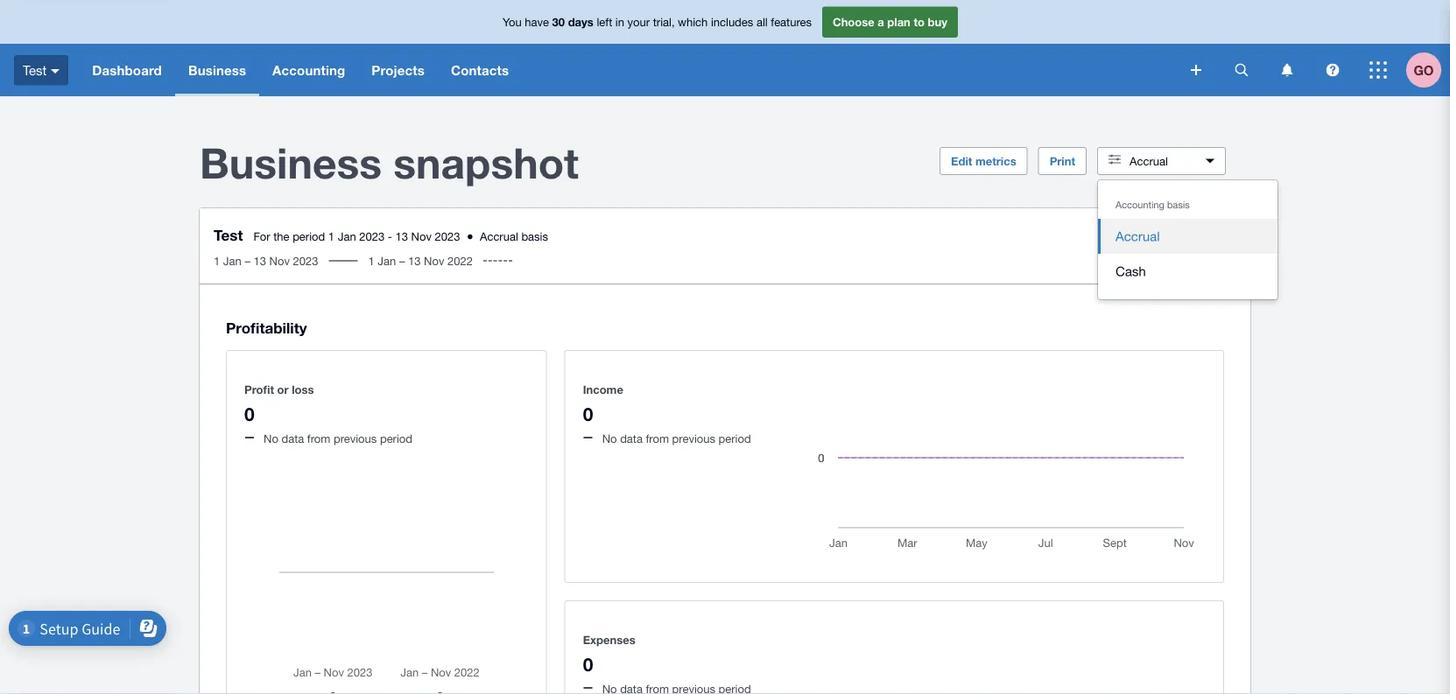 Task type: vqa. For each thing, say whether or not it's contained in the screenshot.
1 corresponding to 1 Jan – 13 Nov 2023
yes



Task type: describe. For each thing, give the bounding box(es) containing it.
profitability
[[226, 319, 307, 337]]

0 for income 0
[[583, 403, 593, 425]]

dashboard
[[92, 62, 162, 78]]

data for 0
[[620, 432, 643, 445]]

accounting basis list box
[[1099, 180, 1278, 300]]

basis inside list box
[[1168, 199, 1190, 211]]

from for 0
[[646, 432, 669, 445]]

year to date button
[[1120, 228, 1237, 256]]

the
[[274, 230, 290, 243]]

go
[[1414, 62, 1435, 78]]

choose a plan to buy
[[833, 15, 948, 29]]

print
[[1050, 154, 1076, 168]]

accounting basis
[[1116, 199, 1190, 211]]

1 for 1 jan – 13 nov 2022
[[368, 254, 375, 268]]

includes
[[711, 15, 754, 29]]

expenses
[[583, 633, 636, 647]]

left
[[597, 15, 613, 29]]

accrual for accrual popup button
[[1130, 154, 1169, 168]]

2023 for nov
[[293, 254, 318, 268]]

you
[[503, 15, 522, 29]]

jan for 1 jan – 13 nov 2023
[[223, 254, 242, 268]]

0 inside profit or loss 0
[[244, 403, 255, 425]]

business button
[[175, 44, 259, 96]]

contacts button
[[438, 44, 522, 96]]

1 svg image from the left
[[1236, 64, 1249, 77]]

contacts
[[451, 62, 509, 78]]

trial,
[[653, 15, 675, 29]]

year
[[1149, 235, 1171, 248]]

1 for 1 jan – 13 nov 2023
[[214, 254, 220, 268]]

print button
[[1039, 147, 1087, 175]]

nov for 1 jan – 13 nov 2023
[[269, 254, 290, 268]]

edit
[[951, 154, 973, 168]]

income
[[583, 383, 624, 396]]

cash
[[1116, 264, 1147, 279]]

metrics
[[976, 154, 1017, 168]]

for
[[254, 230, 270, 243]]

svg image inside test popup button
[[51, 69, 60, 73]]

accrual button
[[1098, 147, 1227, 175]]

for the period 1 jan 2023 - 13 nov 2023  ●  accrual basis
[[254, 230, 548, 243]]

– for 13 nov 2023
[[245, 254, 250, 268]]

accounting for accounting
[[273, 62, 345, 78]]

income 0
[[583, 383, 624, 425]]

accrual button
[[1099, 219, 1278, 254]]

have
[[525, 15, 549, 29]]

from for or
[[307, 432, 331, 445]]

jan for 1 jan – 13 nov 2022
[[378, 254, 396, 268]]

no data from previous period for 0
[[602, 432, 751, 445]]

30
[[552, 15, 565, 29]]

a
[[878, 15, 885, 29]]

to inside popup button
[[1174, 235, 1184, 248]]

3 svg image from the left
[[1327, 64, 1340, 77]]

1 jan – 13 nov 2023
[[214, 254, 318, 268]]

period for or
[[380, 432, 413, 445]]

test button
[[0, 44, 79, 96]]

buy
[[928, 15, 948, 29]]

no for or
[[264, 432, 278, 445]]

plan
[[888, 15, 911, 29]]

data for or
[[282, 432, 304, 445]]

projects
[[372, 62, 425, 78]]

features
[[771, 15, 812, 29]]

group inside field
[[1099, 180, 1278, 300]]

in
[[616, 15, 625, 29]]



Task type: locate. For each thing, give the bounding box(es) containing it.
navigation containing dashboard
[[79, 44, 1179, 96]]

no
[[264, 432, 278, 445], [602, 432, 617, 445]]

None field
[[1098, 180, 1279, 301]]

2 horizontal spatial 2023
[[435, 230, 460, 243]]

from
[[307, 432, 331, 445], [646, 432, 669, 445]]

1 horizontal spatial period
[[380, 432, 413, 445]]

0 vertical spatial accounting
[[273, 62, 345, 78]]

0 horizontal spatial no
[[264, 432, 278, 445]]

2 no from the left
[[602, 432, 617, 445]]

business for business snapshot
[[200, 138, 382, 188]]

13 down for
[[254, 254, 266, 268]]

accrual inside button
[[1116, 229, 1160, 244]]

0 vertical spatial business
[[188, 62, 246, 78]]

accounting inside list box
[[1116, 199, 1165, 211]]

2 horizontal spatial 13
[[408, 254, 421, 268]]

1 horizontal spatial accounting
[[1116, 199, 1165, 211]]

1 vertical spatial basis
[[522, 230, 548, 243]]

0 down income
[[583, 403, 593, 425]]

cash button
[[1099, 254, 1278, 289]]

– down for the period 1 jan 2023 - 13 nov 2023  ●  accrual basis at the top left
[[399, 254, 405, 268]]

no data from previous period
[[264, 432, 413, 445], [602, 432, 751, 445]]

2023 up 2022
[[435, 230, 460, 243]]

period
[[293, 230, 325, 243], [380, 432, 413, 445], [719, 432, 751, 445]]

jan down -
[[378, 254, 396, 268]]

to
[[914, 15, 925, 29], [1174, 235, 1184, 248]]

nov for 1 jan – 13 nov 2022
[[424, 254, 445, 268]]

accrual for accrual button
[[1116, 229, 1160, 244]]

2022
[[448, 254, 473, 268]]

1 data from the left
[[282, 432, 304, 445]]

choose
[[833, 15, 875, 29]]

1 previous from the left
[[334, 432, 377, 445]]

1 horizontal spatial svg image
[[1282, 64, 1294, 77]]

edit metrics button
[[940, 147, 1028, 175]]

1 vertical spatial to
[[1174, 235, 1184, 248]]

1 jan – 13 nov 2022
[[368, 254, 473, 268]]

all
[[757, 15, 768, 29]]

1 vertical spatial business
[[200, 138, 382, 188]]

expenses 0
[[583, 633, 636, 676]]

0 horizontal spatial data
[[282, 432, 304, 445]]

business snapshot
[[200, 138, 579, 188]]

1 horizontal spatial data
[[620, 432, 643, 445]]

jan up profitability
[[223, 254, 242, 268]]

1 horizontal spatial 2023
[[359, 230, 385, 243]]

2023 left -
[[359, 230, 385, 243]]

0 down expenses
[[583, 654, 593, 676]]

accounting button
[[259, 44, 359, 96]]

nov up '1 jan – 13 nov 2022'
[[411, 230, 432, 243]]

0 vertical spatial to
[[914, 15, 925, 29]]

nov
[[411, 230, 432, 243], [269, 254, 290, 268], [424, 254, 445, 268]]

no data from previous period down the loss
[[264, 432, 413, 445]]

1 horizontal spatial 1
[[328, 230, 335, 243]]

1 no from the left
[[264, 432, 278, 445]]

date
[[1187, 235, 1210, 248]]

-
[[388, 230, 392, 243]]

0
[[244, 403, 255, 425], [583, 403, 593, 425], [583, 654, 593, 676]]

none field containing accrual
[[1098, 180, 1279, 301]]

13 for 1 jan – 13 nov 2023
[[254, 254, 266, 268]]

0 horizontal spatial svg image
[[1236, 64, 1249, 77]]

2 from from the left
[[646, 432, 669, 445]]

go button
[[1407, 44, 1451, 96]]

1 horizontal spatial no data from previous period
[[602, 432, 751, 445]]

0 horizontal spatial svg image
[[51, 69, 60, 73]]

0 vertical spatial basis
[[1168, 199, 1190, 211]]

banner
[[0, 0, 1451, 96]]

0 vertical spatial test
[[23, 62, 47, 78]]

data
[[282, 432, 304, 445], [620, 432, 643, 445]]

0 horizontal spatial no data from previous period
[[264, 432, 413, 445]]

navigation inside banner
[[79, 44, 1179, 96]]

2 horizontal spatial 1
[[368, 254, 375, 268]]

0 horizontal spatial previous
[[334, 432, 377, 445]]

group containing accrual
[[1099, 180, 1278, 300]]

accounting inside dropdown button
[[273, 62, 345, 78]]

2023 for jan
[[359, 230, 385, 243]]

no for 0
[[602, 432, 617, 445]]

0 for expenses 0
[[583, 654, 593, 676]]

0 horizontal spatial from
[[307, 432, 331, 445]]

accounting for accounting basis
[[1116, 199, 1165, 211]]

accrual down "accounting basis"
[[1116, 229, 1160, 244]]

2 horizontal spatial period
[[719, 432, 751, 445]]

your
[[628, 15, 650, 29]]

1
[[328, 230, 335, 243], [214, 254, 220, 268], [368, 254, 375, 268]]

previous for or
[[334, 432, 377, 445]]

accounting
[[273, 62, 345, 78], [1116, 199, 1165, 211]]

to right year
[[1174, 235, 1184, 248]]

1 horizontal spatial jan
[[338, 230, 356, 243]]

to left buy
[[914, 15, 925, 29]]

1 horizontal spatial –
[[399, 254, 405, 268]]

1 horizontal spatial basis
[[1168, 199, 1190, 211]]

test inside popup button
[[23, 62, 47, 78]]

1 horizontal spatial 13
[[396, 230, 408, 243]]

0 horizontal spatial –
[[245, 254, 250, 268]]

2 – from the left
[[399, 254, 405, 268]]

profit or loss 0
[[244, 383, 314, 425]]

no data from previous period down income 0
[[602, 432, 751, 445]]

you have 30 days left in your trial, which includes all features
[[503, 15, 812, 29]]

0 horizontal spatial 2023
[[293, 254, 318, 268]]

2 previous from the left
[[673, 432, 716, 445]]

projects button
[[359, 44, 438, 96]]

13 right -
[[396, 230, 408, 243]]

accrual inside popup button
[[1130, 154, 1169, 168]]

previous for 0
[[673, 432, 716, 445]]

1 – from the left
[[245, 254, 250, 268]]

2 data from the left
[[620, 432, 643, 445]]

1 no data from previous period from the left
[[264, 432, 413, 445]]

navigation
[[79, 44, 1179, 96]]

2 svg image from the left
[[1282, 64, 1294, 77]]

no data from previous period for or
[[264, 432, 413, 445]]

2023
[[359, 230, 385, 243], [435, 230, 460, 243], [293, 254, 318, 268]]

– up profitability
[[245, 254, 250, 268]]

1 vertical spatial accounting
[[1116, 199, 1165, 211]]

0 horizontal spatial period
[[293, 230, 325, 243]]

or
[[277, 383, 289, 396]]

1 horizontal spatial no
[[602, 432, 617, 445]]

data down profit or loss 0
[[282, 432, 304, 445]]

business for business
[[188, 62, 246, 78]]

2023 up profitability
[[293, 254, 318, 268]]

profit
[[244, 383, 274, 396]]

period for 0
[[719, 432, 751, 445]]

nov left 2022
[[424, 254, 445, 268]]

previous
[[334, 432, 377, 445], [673, 432, 716, 445]]

accrual
[[1130, 154, 1169, 168], [1116, 229, 1160, 244], [480, 230, 518, 243]]

jan
[[338, 230, 356, 243], [223, 254, 242, 268], [378, 254, 396, 268]]

0 horizontal spatial 13
[[254, 254, 266, 268]]

jan left -
[[338, 230, 356, 243]]

1 from from the left
[[307, 432, 331, 445]]

2 horizontal spatial jan
[[378, 254, 396, 268]]

data down income 0
[[620, 432, 643, 445]]

1 vertical spatial test
[[214, 226, 243, 244]]

–
[[245, 254, 250, 268], [399, 254, 405, 268]]

2 no data from previous period from the left
[[602, 432, 751, 445]]

loss
[[292, 383, 314, 396]]

0 down profit
[[244, 403, 255, 425]]

13 down for the period 1 jan 2023 - 13 nov 2023  ●  accrual basis at the top left
[[408, 254, 421, 268]]

1 horizontal spatial svg image
[[1192, 65, 1202, 75]]

13
[[396, 230, 408, 243], [254, 254, 266, 268], [408, 254, 421, 268]]

no down income 0
[[602, 432, 617, 445]]

edit metrics
[[951, 154, 1017, 168]]

13 for 1 jan – 13 nov 2022
[[408, 254, 421, 268]]

accrual down snapshot
[[480, 230, 518, 243]]

1 horizontal spatial to
[[1174, 235, 1184, 248]]

accrual up "accounting basis"
[[1130, 154, 1169, 168]]

0 horizontal spatial 1
[[214, 254, 220, 268]]

0 horizontal spatial accounting
[[273, 62, 345, 78]]

business
[[188, 62, 246, 78], [200, 138, 382, 188]]

year to date
[[1149, 235, 1210, 248]]

2 horizontal spatial svg image
[[1370, 61, 1388, 79]]

0 horizontal spatial test
[[23, 62, 47, 78]]

0 horizontal spatial to
[[914, 15, 925, 29]]

0 horizontal spatial jan
[[223, 254, 242, 268]]

0 inside expenses 0
[[583, 654, 593, 676]]

svg image
[[1370, 61, 1388, 79], [1192, 65, 1202, 75], [51, 69, 60, 73]]

0 horizontal spatial basis
[[522, 230, 548, 243]]

test
[[23, 62, 47, 78], [214, 226, 243, 244]]

snapshot
[[394, 138, 579, 188]]

days
[[568, 15, 594, 29]]

1 horizontal spatial test
[[214, 226, 243, 244]]

banner containing dashboard
[[0, 0, 1451, 96]]

which
[[678, 15, 708, 29]]

1 horizontal spatial previous
[[673, 432, 716, 445]]

no down profit or loss 0
[[264, 432, 278, 445]]

1 horizontal spatial from
[[646, 432, 669, 445]]

business inside dropdown button
[[188, 62, 246, 78]]

– for 13 nov 2022
[[399, 254, 405, 268]]

group
[[1099, 180, 1278, 300]]

svg image
[[1236, 64, 1249, 77], [1282, 64, 1294, 77], [1327, 64, 1340, 77]]

0 inside income 0
[[583, 403, 593, 425]]

basis
[[1168, 199, 1190, 211], [522, 230, 548, 243]]

2 horizontal spatial svg image
[[1327, 64, 1340, 77]]

nov down the
[[269, 254, 290, 268]]

dashboard link
[[79, 44, 175, 96]]



